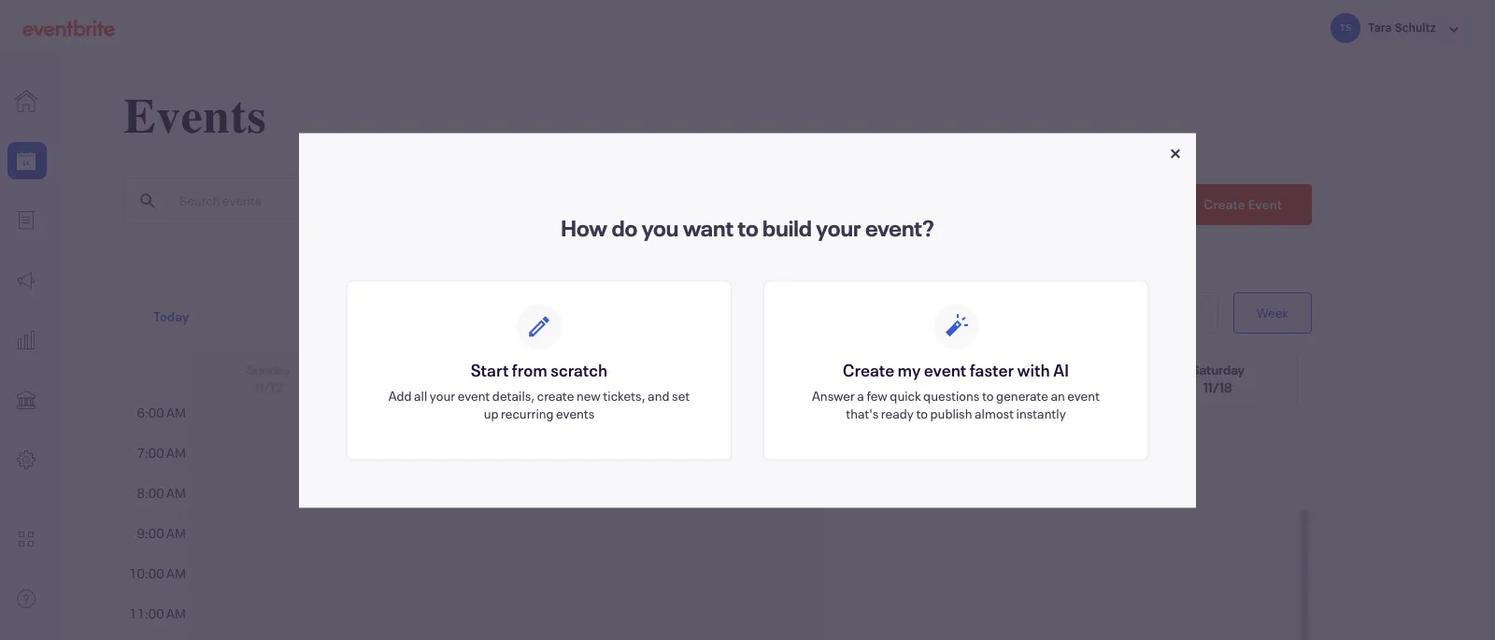 Task type: describe. For each thing, give the bounding box(es) containing it.
1 horizontal spatial your
[[816, 212, 861, 242]]

event?
[[865, 212, 934, 242]]

11/16
[[887, 379, 916, 396]]

tara schultz
[[1368, 20, 1437, 34]]

Apps text field
[[0, 521, 54, 558]]

wednesday 11/15
[[708, 361, 778, 396]]

answer
[[812, 386, 855, 404]]

faster
[[970, 358, 1014, 380]]

friday 11/17
[[1042, 361, 1078, 396]]

my
[[898, 358, 921, 380]]

1 horizontal spatial to
[[916, 404, 928, 422]]

finance image
[[15, 389, 37, 411]]

up
[[484, 404, 499, 422]]

an
[[1051, 386, 1065, 404]]

auto-create-title element
[[802, 358, 1110, 380]]

Home text field
[[0, 82, 54, 120]]

how do you want to build your event?
[[561, 212, 934, 242]]

Orders text field
[[0, 202, 54, 239]]

11/15
[[729, 379, 758, 396]]

how do you want to build your event? dialog
[[299, 133, 1196, 508]]

create-subtitle element
[[385, 386, 694, 422]]

and
[[648, 386, 670, 404]]

7:00
[[137, 444, 164, 462]]

tara schultz menu bar
[[1305, 0, 1481, 56]]

almost
[[975, 404, 1014, 422]]

add
[[389, 386, 412, 404]]

tara
[[1368, 20, 1392, 34]]

9:00 am
[[137, 524, 186, 542]]

2 horizontal spatial to
[[982, 386, 994, 404]]

week
[[1257, 304, 1289, 322]]

tickets,
[[603, 386, 645, 404]]

tuesday 11/14
[[561, 361, 609, 396]]

you
[[642, 212, 679, 242]]

sunday 11/12
[[246, 361, 291, 396]]

all
[[414, 386, 427, 404]]

from
[[512, 358, 548, 380]]

instantly
[[1016, 404, 1066, 422]]

saturday
[[1191, 361, 1245, 379]]

am for 7:00 am
[[166, 444, 186, 462]]

0 horizontal spatial to
[[738, 212, 759, 242]]

help center image
[[15, 588, 37, 611]]

publish
[[930, 404, 972, 422]]

events
[[556, 404, 595, 422]]

Org Settings text field
[[0, 441, 54, 479]]

create my event faster with ai answer a few quick questions to generate an event that's ready to publish almost instantly
[[812, 358, 1100, 422]]

am for 6:00 am
[[166, 404, 186, 422]]

how
[[561, 212, 608, 242]]

org settings image
[[15, 449, 37, 471]]

small image
[[1443, 18, 1466, 41]]

am for 8:00 am
[[166, 484, 186, 502]]

ai
[[1053, 358, 1069, 380]]

build
[[763, 212, 812, 242]]

auto-create-subtitle element
[[802, 386, 1110, 422]]

11:00
[[129, 605, 164, 622]]

schultz
[[1395, 20, 1437, 34]]

create
[[537, 386, 574, 404]]

home image
[[15, 90, 37, 112]]

new
[[577, 386, 601, 404]]

2 horizontal spatial event
[[1068, 386, 1100, 404]]

friday
[[1042, 361, 1078, 379]]

create
[[843, 358, 895, 380]]

Reporting text field
[[0, 322, 54, 359]]



Task type: vqa. For each thing, say whether or not it's contained in the screenshot.
Sunday
yes



Task type: locate. For each thing, give the bounding box(es) containing it.
4 am from the top
[[166, 524, 186, 542]]

event inside start from scratch add all your event details, create new tickets, and set up recurring events
[[458, 386, 490, 404]]

am right 10:00 at the left of the page
[[166, 565, 186, 582]]

Finance text field
[[0, 381, 54, 419]]

wednesday
[[708, 361, 778, 379]]

quick
[[890, 386, 921, 404]]

11/14
[[571, 379, 600, 396]]

0 horizontal spatial your
[[430, 386, 455, 404]]

2 am from the top
[[166, 444, 186, 462]]

events image
[[15, 150, 37, 172]]

details,
[[492, 386, 535, 404]]

your right 'build'
[[816, 212, 861, 242]]

am for 11:00 am
[[166, 605, 186, 622]]

event
[[924, 358, 967, 380], [458, 386, 490, 404], [1068, 386, 1100, 404]]

thursday 11/16
[[875, 361, 929, 396]]

6:00 am
[[137, 404, 186, 422]]

scratch
[[551, 358, 608, 380]]

event right an
[[1068, 386, 1100, 404]]

Marketing text field
[[0, 262, 54, 299]]

start from scratch add all your event details, create new tickets, and set up recurring events
[[389, 358, 690, 422]]

to
[[738, 212, 759, 242], [982, 386, 994, 404], [916, 404, 928, 422]]

11/13
[[413, 379, 441, 396]]

want
[[683, 212, 734, 242]]

11/18
[[1204, 379, 1233, 396]]

1 am from the top
[[166, 404, 186, 422]]

tuesday
[[561, 361, 609, 379]]

11:00 am
[[129, 605, 186, 622]]

Events text field
[[0, 142, 54, 179]]

start from scratch element
[[346, 279, 733, 461]]

your inside start from scratch add all your event details, create new tickets, and set up recurring events
[[430, 386, 455, 404]]

ready
[[881, 404, 914, 422]]

reporting image
[[15, 329, 37, 351]]

set
[[672, 386, 690, 404]]

month
[[1158, 304, 1195, 322]]

am right 6:00
[[166, 404, 186, 422]]

menu bar
[[634, 183, 722, 226]]

to down faster
[[982, 386, 994, 404]]

am for 9:00 am
[[166, 524, 186, 542]]

7:00 am
[[137, 444, 186, 462]]

10:00
[[129, 565, 164, 582]]

6 am from the top
[[166, 605, 186, 622]]

apps image
[[15, 528, 37, 551]]

to right ready
[[916, 404, 928, 422]]

1 horizontal spatial event
[[924, 358, 967, 380]]

that's
[[846, 404, 879, 422]]

event up questions
[[924, 358, 967, 380]]

am for 10:00 am
[[166, 565, 186, 582]]

with
[[1017, 358, 1050, 380]]

few
[[867, 386, 888, 404]]

5 am from the top
[[166, 565, 186, 582]]

3 am from the top
[[166, 484, 186, 502]]

questions
[[924, 386, 980, 404]]

11/17
[[1046, 379, 1074, 396]]

8:00 am
[[137, 484, 186, 502]]

section
[[346, 279, 1150, 461]]

8:00
[[137, 484, 164, 502]]

start
[[471, 358, 509, 380]]

Help Center text field
[[0, 581, 54, 618]]

saturday 11/18
[[1191, 361, 1245, 396]]

recurring
[[501, 404, 554, 422]]

1 vertical spatial your
[[430, 386, 455, 404]]

section inside how do you want to build your event? dialog
[[346, 279, 1150, 461]]

am right '8:00'
[[166, 484, 186, 502]]

do
[[612, 212, 638, 242]]

your right all
[[430, 386, 455, 404]]

6:00
[[137, 404, 164, 422]]

thursday
[[875, 361, 929, 379]]

option group
[[1135, 293, 1312, 334]]

10:00 am
[[129, 565, 186, 582]]

events
[[123, 89, 267, 145]]

section containing start from scratch
[[346, 279, 1150, 461]]

am right 9:00
[[166, 524, 186, 542]]

9:00
[[137, 524, 164, 542]]

orders image
[[15, 209, 37, 232]]

to left 'build'
[[738, 212, 759, 242]]

your
[[816, 212, 861, 242], [430, 386, 455, 404]]

am right 11:00
[[166, 605, 186, 622]]

tara schultz link
[[1327, 9, 1474, 46]]

11/12
[[255, 379, 283, 396]]

generate
[[996, 386, 1049, 404]]

0 horizontal spatial event
[[458, 386, 490, 404]]

marketing image
[[15, 269, 37, 292]]

sunday
[[246, 361, 291, 379]]

create-title element
[[385, 358, 694, 380]]

a
[[857, 386, 864, 404]]

create my event faster with ai element
[[763, 279, 1150, 461]]

am right 7:00
[[166, 444, 186, 462]]

option group containing month
[[1135, 293, 1312, 334]]

event down start
[[458, 386, 490, 404]]

0 vertical spatial your
[[816, 212, 861, 242]]

am
[[166, 404, 186, 422], [166, 444, 186, 462], [166, 484, 186, 502], [166, 524, 186, 542], [166, 565, 186, 582], [166, 605, 186, 622]]



